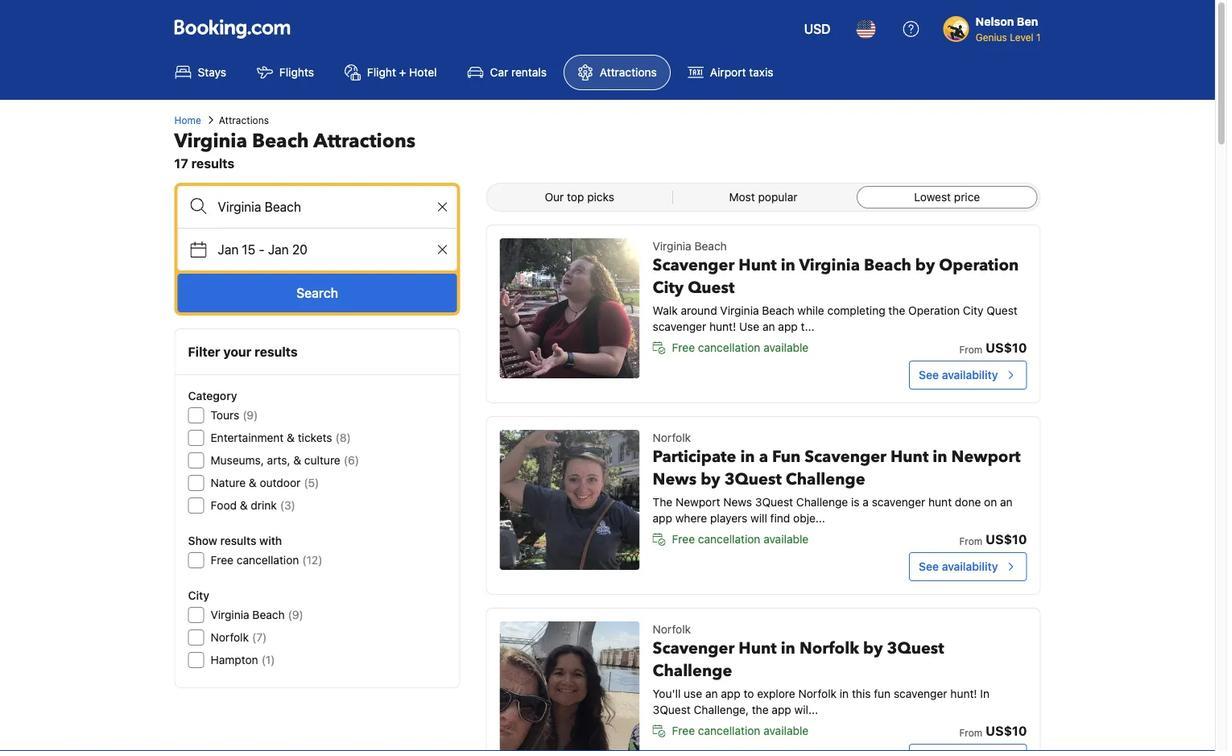 Task type: describe. For each thing, give the bounding box(es) containing it.
use
[[684, 687, 702, 701]]

most
[[729, 190, 755, 204]]

your
[[223, 344, 251, 360]]

the inside norfolk scavenger hunt in norfolk by 3quest challenge you'll use an app to explore norfolk in this fun scavenger hunt! in 3quest challenge, the app wil...
[[752, 703, 769, 717]]

an for scavenger hunt in virginia beach by operation city quest
[[763, 320, 775, 333]]

in up explore
[[781, 638, 795, 660]]

airport
[[710, 66, 746, 79]]

food & drink (3)
[[211, 499, 295, 512]]

0 horizontal spatial news
[[653, 469, 697, 491]]

1 horizontal spatial city
[[653, 277, 684, 299]]

our
[[545, 190, 564, 204]]

2 vertical spatial city
[[188, 589, 209, 602]]

results inside virginia beach attractions 17 results
[[191, 156, 234, 171]]

beach for attractions
[[252, 128, 309, 154]]

walk
[[653, 304, 678, 317]]

participate in a fun scavenger hunt in newport news by 3quest challenge image
[[500, 430, 640, 570]]

2 jan from the left
[[268, 242, 289, 257]]

15
[[242, 242, 255, 257]]

nelson ben genius level 1
[[976, 15, 1041, 43]]

free cancellation available for quest
[[672, 341, 809, 354]]

tours
[[211, 409, 239, 422]]

see for in
[[919, 560, 939, 573]]

virginia for attractions
[[174, 128, 247, 154]]

1 jan from the left
[[218, 242, 239, 257]]

level
[[1010, 31, 1034, 43]]

price
[[954, 190, 980, 204]]

to
[[744, 687, 754, 701]]

from for scavenger hunt in virginia beach by operation city quest
[[959, 344, 983, 355]]

scavenger inside virginia beach scavenger hunt in virginia beach by operation city quest walk around virginia beach while completing the operation city quest scavenger hunt! use an app t...
[[653, 320, 706, 333]]

in
[[980, 687, 990, 701]]

0 vertical spatial attractions
[[600, 66, 657, 79]]

players
[[710, 512, 747, 525]]

3quest up find
[[755, 496, 793, 509]]

norfolk up wil... on the bottom right
[[798, 687, 837, 701]]

popular
[[758, 190, 798, 204]]

filter
[[188, 344, 220, 360]]

availability for participate in a fun scavenger hunt in newport news by 3quest challenge
[[942, 560, 998, 573]]

taxis
[[749, 66, 773, 79]]

20
[[292, 242, 308, 257]]

hunt
[[928, 496, 952, 509]]

cancellation for participate
[[698, 533, 760, 546]]

our top picks
[[545, 190, 614, 204]]

app left "to"
[[721, 687, 741, 701]]

nature & outdoor (5)
[[211, 476, 319, 490]]

1
[[1036, 31, 1041, 43]]

norfolk scavenger hunt in norfolk by 3quest challenge you'll use an app to explore norfolk in this fun scavenger hunt! in 3quest challenge, the app wil...
[[653, 623, 990, 717]]

by inside norfolk scavenger hunt in norfolk by 3quest challenge you'll use an app to explore norfolk in this fun scavenger hunt! in 3quest challenge, the app wil...
[[863, 638, 883, 660]]

1 vertical spatial operation
[[908, 304, 960, 317]]

0 horizontal spatial attractions
[[219, 114, 269, 126]]

done
[[955, 496, 981, 509]]

virginia for (9)
[[211, 608, 249, 622]]

app inside virginia beach scavenger hunt in virginia beach by operation city quest walk around virginia beach while completing the operation city quest scavenger hunt! use an app t...
[[778, 320, 798, 333]]

car
[[490, 66, 508, 79]]

find
[[770, 512, 790, 525]]

& for drink
[[240, 499, 248, 512]]

scavenger inside "norfolk participate in a fun scavenger hunt in newport news by 3quest challenge the newport news 3quest challenge is a scavenger hunt done on an app where players will find obje..."
[[872, 496, 925, 509]]

hotel
[[409, 66, 437, 79]]

(1)
[[261, 653, 275, 667]]

entertainment & tickets (8)
[[211, 431, 351, 444]]

3quest up fun
[[887, 638, 944, 660]]

see for by
[[919, 368, 939, 382]]

obje...
[[793, 512, 825, 525]]

& for outdoor
[[249, 476, 257, 490]]

by inside "norfolk participate in a fun scavenger hunt in newport news by 3quest challenge the newport news 3quest challenge is a scavenger hunt done on an app where players will find obje..."
[[701, 469, 720, 491]]

food
[[211, 499, 237, 512]]

-
[[259, 242, 265, 257]]

Where are you going? search field
[[178, 186, 457, 228]]

us$10 for participate in a fun scavenger hunt in newport news by 3quest challenge
[[986, 532, 1027, 547]]

category
[[188, 389, 237, 403]]

in up hunt
[[933, 446, 947, 468]]

1 vertical spatial city
[[963, 304, 984, 317]]

culture
[[304, 454, 340, 467]]

(7)
[[252, 631, 267, 644]]

show results with
[[188, 534, 282, 548]]

jan 15 - jan 20
[[218, 242, 308, 257]]

use
[[739, 320, 759, 333]]

0 vertical spatial a
[[759, 446, 768, 468]]

outdoor
[[260, 476, 301, 490]]

norfolk up this
[[799, 638, 859, 660]]

hampton (1)
[[211, 653, 275, 667]]

participate
[[653, 446, 736, 468]]

0 vertical spatial quest
[[688, 277, 735, 299]]

around
[[681, 304, 717, 317]]

entertainment
[[211, 431, 284, 444]]

tours (9)
[[211, 409, 258, 422]]

airport taxis
[[710, 66, 773, 79]]

nelson
[[976, 15, 1014, 28]]

car rentals
[[490, 66, 547, 79]]

hunt! inside norfolk scavenger hunt in norfolk by 3quest challenge you'll use an app to explore norfolk in this fun scavenger hunt! in 3quest challenge, the app wil...
[[950, 687, 977, 701]]

app down explore
[[772, 703, 791, 717]]

attractions inside virginia beach attractions 17 results
[[313, 128, 415, 154]]

1 vertical spatial quest
[[987, 304, 1018, 317]]

ben
[[1017, 15, 1038, 28]]

hunt inside "norfolk participate in a fun scavenger hunt in newport news by 3quest challenge the newport news 3quest challenge is a scavenger hunt done on an app where players will find obje..."
[[891, 446, 929, 468]]

from us$10 for scavenger hunt in norfolk by 3quest challenge
[[959, 723, 1027, 739]]

from us$10 for participate in a fun scavenger hunt in newport news by 3quest challenge
[[959, 532, 1027, 547]]

1 vertical spatial newport
[[676, 496, 720, 509]]

hunt inside norfolk scavenger hunt in norfolk by 3quest challenge you'll use an app to explore norfolk in this fun scavenger hunt! in 3quest challenge, the app wil...
[[739, 638, 777, 660]]

show
[[188, 534, 217, 548]]

booking.com image
[[174, 19, 290, 39]]

museums, arts, & culture (6)
[[211, 454, 359, 467]]

virginia up while
[[799, 254, 860, 277]]

1 vertical spatial challenge
[[796, 496, 848, 509]]

norfolk for scavenger
[[653, 623, 691, 636]]

flights
[[279, 66, 314, 79]]

airport taxis link
[[674, 55, 787, 90]]

wil...
[[794, 703, 818, 717]]

scavenger hunt in norfolk by 3quest challenge image
[[500, 622, 640, 751]]

free down show results with
[[211, 554, 234, 567]]

0 vertical spatial challenge
[[786, 469, 865, 491]]

(12)
[[302, 554, 322, 567]]

lowest price
[[914, 190, 980, 204]]

while
[[797, 304, 824, 317]]

on
[[984, 496, 997, 509]]

home
[[174, 114, 201, 126]]



Task type: locate. For each thing, give the bounding box(es) containing it.
a left fun at the right of the page
[[759, 446, 768, 468]]

0 vertical spatial us$10
[[986, 340, 1027, 355]]

3quest
[[724, 469, 782, 491], [755, 496, 793, 509], [887, 638, 944, 660], [653, 703, 691, 717]]

genius
[[976, 31, 1007, 43]]

the
[[653, 496, 673, 509]]

an inside virginia beach scavenger hunt in virginia beach by operation city quest walk around virginia beach while completing the operation city quest scavenger hunt! use an app t...
[[763, 320, 775, 333]]

0 vertical spatial see
[[919, 368, 939, 382]]

0 vertical spatial from
[[959, 344, 983, 355]]

free cancellation available
[[672, 341, 809, 354], [672, 533, 809, 546], [672, 724, 809, 738]]

1 vertical spatial availability
[[942, 560, 998, 573]]

completing
[[827, 304, 885, 317]]

available down wil... on the bottom right
[[764, 724, 809, 738]]

2 availability from the top
[[942, 560, 998, 573]]

1 horizontal spatial quest
[[987, 304, 1018, 317]]

a right is
[[863, 496, 869, 509]]

0 vertical spatial free cancellation available
[[672, 341, 809, 354]]

hunt! inside virginia beach scavenger hunt in virginia beach by operation city quest walk around virginia beach while completing the operation city quest scavenger hunt! use an app t...
[[709, 320, 736, 333]]

0 vertical spatial newport
[[951, 446, 1021, 468]]

free cancellation available down players
[[672, 533, 809, 546]]

museums,
[[211, 454, 264, 467]]

1 vertical spatial scavenger
[[872, 496, 925, 509]]

2 vertical spatial results
[[220, 534, 256, 548]]

hunt!
[[709, 320, 736, 333], [950, 687, 977, 701]]

stays link
[[161, 55, 240, 90]]

rentals
[[511, 66, 547, 79]]

beach up completing
[[864, 254, 911, 277]]

available down find
[[764, 533, 809, 546]]

norfolk up the participate
[[653, 431, 691, 444]]

from us$10 for scavenger hunt in virginia beach by operation city quest
[[959, 340, 1027, 355]]

see availability for scavenger hunt in virginia beach by operation city quest
[[919, 368, 998, 382]]

1 vertical spatial from
[[959, 535, 983, 547]]

2 free cancellation available from the top
[[672, 533, 809, 546]]

1 horizontal spatial an
[[763, 320, 775, 333]]

free down where at the right of the page
[[672, 533, 695, 546]]

scavenger hunt in virginia beach by operation city quest image
[[500, 238, 640, 378]]

2 vertical spatial an
[[705, 687, 718, 701]]

1 vertical spatial see availability
[[919, 560, 998, 573]]

operation
[[939, 254, 1019, 277], [908, 304, 960, 317]]

(3)
[[280, 499, 295, 512]]

newport
[[951, 446, 1021, 468], [676, 496, 720, 509]]

cancellation for scavenger
[[698, 724, 760, 738]]

beach left while
[[762, 304, 794, 317]]

hunt inside virginia beach scavenger hunt in virginia beach by operation city quest walk around virginia beach while completing the operation city quest scavenger hunt! use an app t...
[[739, 254, 777, 277]]

free cancellation available down use
[[672, 341, 809, 354]]

results left with
[[220, 534, 256, 548]]

see availability for participate in a fun scavenger hunt in newport news by 3quest challenge
[[919, 560, 998, 573]]

scavenger left hunt
[[872, 496, 925, 509]]

nature
[[211, 476, 246, 490]]

newport up where at the right of the page
[[676, 496, 720, 509]]

2 vertical spatial by
[[863, 638, 883, 660]]

virginia up use
[[720, 304, 759, 317]]

3 free cancellation available from the top
[[672, 724, 809, 738]]

1 see availability from the top
[[919, 368, 998, 382]]

your account menu nelson ben genius level 1 element
[[943, 7, 1047, 44]]

free down around
[[672, 341, 695, 354]]

3 from from the top
[[959, 727, 983, 738]]

3 us$10 from the top
[[986, 723, 1027, 739]]

t...
[[801, 320, 814, 333]]

2 vertical spatial us$10
[[986, 723, 1027, 739]]

1 horizontal spatial newport
[[951, 446, 1021, 468]]

2 vertical spatial free cancellation available
[[672, 724, 809, 738]]

available for to
[[764, 724, 809, 738]]

challenge
[[786, 469, 865, 491], [796, 496, 848, 509], [653, 660, 732, 682]]

scavenger up around
[[653, 254, 735, 277]]

1 free cancellation available from the top
[[672, 341, 809, 354]]

virginia beach attractions 17 results
[[174, 128, 415, 171]]

this
[[852, 687, 871, 701]]

(9) up entertainment
[[243, 409, 258, 422]]

0 horizontal spatial an
[[705, 687, 718, 701]]

search
[[296, 285, 338, 301]]

availability
[[942, 368, 998, 382], [942, 560, 998, 573]]

available down t...
[[764, 341, 809, 354]]

(6)
[[344, 454, 359, 467]]

news up players
[[723, 496, 752, 509]]

in inside virginia beach scavenger hunt in virginia beach by operation city quest walk around virginia beach while completing the operation city quest scavenger hunt! use an app t...
[[781, 254, 795, 277]]

where
[[675, 512, 707, 525]]

0 horizontal spatial (9)
[[243, 409, 258, 422]]

2 us$10 from the top
[[986, 532, 1027, 547]]

1 horizontal spatial the
[[888, 304, 905, 317]]

newport up the on
[[951, 446, 1021, 468]]

2 vertical spatial from
[[959, 727, 983, 738]]

1 vertical spatial scavenger
[[805, 446, 887, 468]]

1 horizontal spatial jan
[[268, 242, 289, 257]]

app
[[778, 320, 798, 333], [653, 512, 672, 525], [721, 687, 741, 701], [772, 703, 791, 717]]

&
[[287, 431, 295, 444], [293, 454, 301, 467], [249, 476, 257, 490], [240, 499, 248, 512]]

0 horizontal spatial by
[[701, 469, 720, 491]]

virginia beach scavenger hunt in virginia beach by operation city quest walk around virginia beach while completing the operation city quest scavenger hunt! use an app t...
[[653, 240, 1019, 333]]

hunt up hunt
[[891, 446, 929, 468]]

virginia
[[174, 128, 247, 154], [653, 240, 691, 253], [799, 254, 860, 277], [720, 304, 759, 317], [211, 608, 249, 622]]

by down the participate
[[701, 469, 720, 491]]

the right completing
[[888, 304, 905, 317]]

0 vertical spatial operation
[[939, 254, 1019, 277]]

the down "to"
[[752, 703, 769, 717]]

hunt up use
[[739, 254, 777, 277]]

search button
[[178, 274, 457, 312]]

beach for (9)
[[252, 608, 285, 622]]

17
[[174, 156, 188, 171]]

1 us$10 from the top
[[986, 340, 1027, 355]]

tickets
[[298, 431, 332, 444]]

with
[[259, 534, 282, 548]]

beach up (7)
[[252, 608, 285, 622]]

cancellation
[[698, 341, 760, 354], [698, 533, 760, 546], [237, 554, 299, 567], [698, 724, 760, 738]]

by up fun
[[863, 638, 883, 660]]

norfolk (7)
[[211, 631, 267, 644]]

0 vertical spatial from us$10
[[959, 340, 1027, 355]]

beach inside virginia beach attractions 17 results
[[252, 128, 309, 154]]

1 vertical spatial results
[[255, 344, 298, 360]]

2 available from the top
[[764, 533, 809, 546]]

0 vertical spatial hunt!
[[709, 320, 736, 333]]

flight
[[367, 66, 396, 79]]

an for participate in a fun scavenger hunt in newport news by 3quest challenge
[[1000, 496, 1013, 509]]

1 horizontal spatial a
[[863, 496, 869, 509]]

0 vertical spatial available
[[764, 341, 809, 354]]

(9) down (12)
[[288, 608, 303, 622]]

norfolk for participate
[[653, 431, 691, 444]]

scavenger down walk
[[653, 320, 706, 333]]

by inside virginia beach scavenger hunt in virginia beach by operation city quest walk around virginia beach while completing the operation city quest scavenger hunt! use an app t...
[[915, 254, 935, 277]]

cancellation down with
[[237, 554, 299, 567]]

an inside norfolk scavenger hunt in norfolk by 3quest challenge you'll use an app to explore norfolk in this fun scavenger hunt! in 3quest challenge, the app wil...
[[705, 687, 718, 701]]

1 available from the top
[[764, 341, 809, 354]]

picks
[[587, 190, 614, 204]]

will
[[751, 512, 767, 525]]

beach for scavenger
[[695, 240, 727, 253]]

operation down price
[[939, 254, 1019, 277]]

app left t...
[[778, 320, 798, 333]]

beach up around
[[695, 240, 727, 253]]

0 vertical spatial city
[[653, 277, 684, 299]]

in left fun at the right of the page
[[740, 446, 755, 468]]

2 vertical spatial from us$10
[[959, 723, 1027, 739]]

2 vertical spatial challenge
[[653, 660, 732, 682]]

free cancellation (12)
[[211, 554, 322, 567]]

usd
[[804, 21, 831, 37]]

1 vertical spatial by
[[701, 469, 720, 491]]

drink
[[251, 499, 277, 512]]

news
[[653, 469, 697, 491], [723, 496, 752, 509]]

3quest down you'll
[[653, 703, 691, 717]]

0 vertical spatial see availability
[[919, 368, 998, 382]]

lowest
[[914, 190, 951, 204]]

see
[[919, 368, 939, 382], [919, 560, 939, 573]]

you'll
[[653, 687, 681, 701]]

2 vertical spatial scavenger
[[653, 638, 735, 660]]

challenge up use
[[653, 660, 732, 682]]

available for challenge
[[764, 533, 809, 546]]

1 vertical spatial from us$10
[[959, 532, 1027, 547]]

home link
[[174, 113, 201, 127]]

1 horizontal spatial by
[[863, 638, 883, 660]]

available for around
[[764, 341, 809, 354]]

2 from from the top
[[959, 535, 983, 547]]

2 horizontal spatial an
[[1000, 496, 1013, 509]]

by down lowest
[[915, 254, 935, 277]]

0 vertical spatial scavenger
[[653, 320, 706, 333]]

1 horizontal spatial news
[[723, 496, 752, 509]]

0 vertical spatial news
[[653, 469, 697, 491]]

in
[[781, 254, 795, 277], [740, 446, 755, 468], [933, 446, 947, 468], [781, 638, 795, 660], [840, 687, 849, 701]]

(8)
[[335, 431, 351, 444]]

jan left 15
[[218, 242, 239, 257]]

jan right -
[[268, 242, 289, 257]]

top
[[567, 190, 584, 204]]

availability for scavenger hunt in virginia beach by operation city quest
[[942, 368, 998, 382]]

2 see from the top
[[919, 560, 939, 573]]

results right your
[[255, 344, 298, 360]]

norfolk for (7)
[[211, 631, 249, 644]]

cancellation for beach
[[698, 341, 760, 354]]

app inside "norfolk participate in a fun scavenger hunt in newport news by 3quest challenge the newport news 3quest challenge is a scavenger hunt done on an app where players will find obje..."
[[653, 512, 672, 525]]

1 vertical spatial (9)
[[288, 608, 303, 622]]

operation right completing
[[908, 304, 960, 317]]

1 vertical spatial attractions
[[219, 114, 269, 126]]

free cancellation available for by
[[672, 533, 809, 546]]

city
[[653, 277, 684, 299], [963, 304, 984, 317], [188, 589, 209, 602]]

from for scavenger hunt in norfolk by 3quest challenge
[[959, 727, 983, 738]]

hampton
[[211, 653, 258, 667]]

scavenger
[[653, 320, 706, 333], [872, 496, 925, 509], [894, 687, 947, 701]]

free for scavenger hunt in norfolk by 3quest challenge
[[672, 724, 695, 738]]

& right arts, at the bottom of the page
[[293, 454, 301, 467]]

0 horizontal spatial a
[[759, 446, 768, 468]]

0 horizontal spatial quest
[[688, 277, 735, 299]]

a
[[759, 446, 768, 468], [863, 496, 869, 509]]

app down the
[[653, 512, 672, 525]]

fun
[[772, 446, 801, 468]]

2 horizontal spatial city
[[963, 304, 984, 317]]

is
[[851, 496, 860, 509]]

arts,
[[267, 454, 290, 467]]

0 vertical spatial by
[[915, 254, 935, 277]]

2 vertical spatial scavenger
[[894, 687, 947, 701]]

0 horizontal spatial the
[[752, 703, 769, 717]]

1 horizontal spatial (9)
[[288, 608, 303, 622]]

virginia for scavenger
[[653, 240, 691, 253]]

norfolk up hampton
[[211, 631, 249, 644]]

1 vertical spatial free cancellation available
[[672, 533, 809, 546]]

cancellation down challenge,
[[698, 724, 760, 738]]

0 horizontal spatial newport
[[676, 496, 720, 509]]

norfolk up you'll
[[653, 623, 691, 636]]

challenge,
[[694, 703, 749, 717]]

1 from from the top
[[959, 344, 983, 355]]

1 vertical spatial hunt
[[891, 446, 929, 468]]

& up the museums, arts, & culture (6)
[[287, 431, 295, 444]]

challenge inside norfolk scavenger hunt in norfolk by 3quest challenge you'll use an app to explore norfolk in this fun scavenger hunt! in 3quest challenge, the app wil...
[[653, 660, 732, 682]]

scavenger inside "norfolk participate in a fun scavenger hunt in newport news by 3quest challenge the newport news 3quest challenge is a scavenger hunt done on an app where players will find obje..."
[[805, 446, 887, 468]]

virginia up norfolk (7)
[[211, 608, 249, 622]]

scavenger
[[653, 254, 735, 277], [805, 446, 887, 468], [653, 638, 735, 660]]

1 horizontal spatial hunt!
[[950, 687, 977, 701]]

jan
[[218, 242, 239, 257], [268, 242, 289, 257]]

cancellation down use
[[698, 341, 760, 354]]

2 horizontal spatial by
[[915, 254, 935, 277]]

0 vertical spatial scavenger
[[653, 254, 735, 277]]

see availability
[[919, 368, 998, 382], [919, 560, 998, 573]]

from us$10
[[959, 340, 1027, 355], [959, 532, 1027, 547], [959, 723, 1027, 739]]

results right 17
[[191, 156, 234, 171]]

attractions
[[600, 66, 657, 79], [219, 114, 269, 126], [313, 128, 415, 154]]

beach
[[252, 128, 309, 154], [695, 240, 727, 253], [864, 254, 911, 277], [762, 304, 794, 317], [252, 608, 285, 622]]

free cancellation available for an
[[672, 724, 809, 738]]

0 vertical spatial results
[[191, 156, 234, 171]]

virginia down home
[[174, 128, 247, 154]]

& for tickets
[[287, 431, 295, 444]]

news up the
[[653, 469, 697, 491]]

fun
[[874, 687, 891, 701]]

scavenger right fun
[[894, 687, 947, 701]]

in left this
[[840, 687, 849, 701]]

explore
[[757, 687, 795, 701]]

0 horizontal spatial city
[[188, 589, 209, 602]]

the
[[888, 304, 905, 317], [752, 703, 769, 717]]

2 horizontal spatial attractions
[[600, 66, 657, 79]]

1 horizontal spatial attractions
[[313, 128, 415, 154]]

3quest up will
[[724, 469, 782, 491]]

scavenger inside norfolk scavenger hunt in norfolk by 3quest challenge you'll use an app to explore norfolk in this fun scavenger hunt! in 3quest challenge, the app wil...
[[894, 687, 947, 701]]

2 see availability from the top
[[919, 560, 998, 573]]

norfolk inside "norfolk participate in a fun scavenger hunt in newport news by 3quest challenge the newport news 3quest challenge is a scavenger hunt done on an app where players will find obje..."
[[653, 431, 691, 444]]

& up food & drink (3)
[[249, 476, 257, 490]]

car rentals link
[[454, 55, 560, 90]]

1 vertical spatial see
[[919, 560, 939, 573]]

an inside "norfolk participate in a fun scavenger hunt in newport news by 3quest challenge the newport news 3quest challenge is a scavenger hunt done on an app where players will find obje..."
[[1000, 496, 1013, 509]]

scavenger up use
[[653, 638, 735, 660]]

an
[[763, 320, 775, 333], [1000, 496, 1013, 509], [705, 687, 718, 701]]

beach down flights link
[[252, 128, 309, 154]]

from for participate in a fun scavenger hunt in newport news by 3quest challenge
[[959, 535, 983, 547]]

scavenger inside virginia beach scavenger hunt in virginia beach by operation city quest walk around virginia beach while completing the operation city quest scavenger hunt! use an app t...
[[653, 254, 735, 277]]

virginia up walk
[[653, 240, 691, 253]]

& left drink
[[240, 499, 248, 512]]

the inside virginia beach scavenger hunt in virginia beach by operation city quest walk around virginia beach while completing the operation city quest scavenger hunt! use an app t...
[[888, 304, 905, 317]]

us$10 for scavenger hunt in norfolk by 3quest challenge
[[986, 723, 1027, 739]]

3 from us$10 from the top
[[959, 723, 1027, 739]]

1 see from the top
[[919, 368, 939, 382]]

virginia inside virginia beach attractions 17 results
[[174, 128, 247, 154]]

available
[[764, 341, 809, 354], [764, 533, 809, 546], [764, 724, 809, 738]]

3 available from the top
[[764, 724, 809, 738]]

flight + hotel link
[[331, 55, 451, 90]]

(5)
[[304, 476, 319, 490]]

by
[[915, 254, 935, 277], [701, 469, 720, 491], [863, 638, 883, 660]]

1 vertical spatial news
[[723, 496, 752, 509]]

1 vertical spatial an
[[1000, 496, 1013, 509]]

scavenger inside norfolk scavenger hunt in norfolk by 3quest challenge you'll use an app to explore norfolk in this fun scavenger hunt! in 3quest challenge, the app wil...
[[653, 638, 735, 660]]

0 vertical spatial (9)
[[243, 409, 258, 422]]

free for scavenger hunt in virginia beach by operation city quest
[[672, 341, 695, 354]]

hunt! left in
[[950, 687, 977, 701]]

1 vertical spatial us$10
[[986, 532, 1027, 547]]

hunt up "to"
[[739, 638, 777, 660]]

2 vertical spatial available
[[764, 724, 809, 738]]

0 vertical spatial availability
[[942, 368, 998, 382]]

norfolk
[[653, 431, 691, 444], [653, 623, 691, 636], [211, 631, 249, 644], [799, 638, 859, 660], [798, 687, 837, 701]]

1 vertical spatial the
[[752, 703, 769, 717]]

1 from us$10 from the top
[[959, 340, 1027, 355]]

hunt! left use
[[709, 320, 736, 333]]

2 vertical spatial attractions
[[313, 128, 415, 154]]

0 vertical spatial the
[[888, 304, 905, 317]]

in down popular
[[781, 254, 795, 277]]

1 vertical spatial available
[[764, 533, 809, 546]]

scavenger up is
[[805, 446, 887, 468]]

1 availability from the top
[[942, 368, 998, 382]]

virginia beach (9)
[[211, 608, 303, 622]]

challenge up is
[[786, 469, 865, 491]]

us$10
[[986, 340, 1027, 355], [986, 532, 1027, 547], [986, 723, 1027, 739]]

cancellation down players
[[698, 533, 760, 546]]

flight + hotel
[[367, 66, 437, 79]]

0 horizontal spatial jan
[[218, 242, 239, 257]]

free for participate in a fun scavenger hunt in newport news by 3quest challenge
[[672, 533, 695, 546]]

2 from us$10 from the top
[[959, 532, 1027, 547]]

1 vertical spatial hunt!
[[950, 687, 977, 701]]

challenge up obje...
[[796, 496, 848, 509]]

free down use
[[672, 724, 695, 738]]

1 vertical spatial a
[[863, 496, 869, 509]]

most popular
[[729, 190, 798, 204]]

0 vertical spatial hunt
[[739, 254, 777, 277]]

filter your results
[[188, 344, 298, 360]]

free cancellation available down challenge,
[[672, 724, 809, 738]]

0 horizontal spatial hunt!
[[709, 320, 736, 333]]

us$10 for scavenger hunt in virginia beach by operation city quest
[[986, 340, 1027, 355]]

2 vertical spatial hunt
[[739, 638, 777, 660]]

0 vertical spatial an
[[763, 320, 775, 333]]

attractions link
[[564, 55, 671, 90]]

flights link
[[243, 55, 328, 90]]



Task type: vqa. For each thing, say whether or not it's contained in the screenshot.


